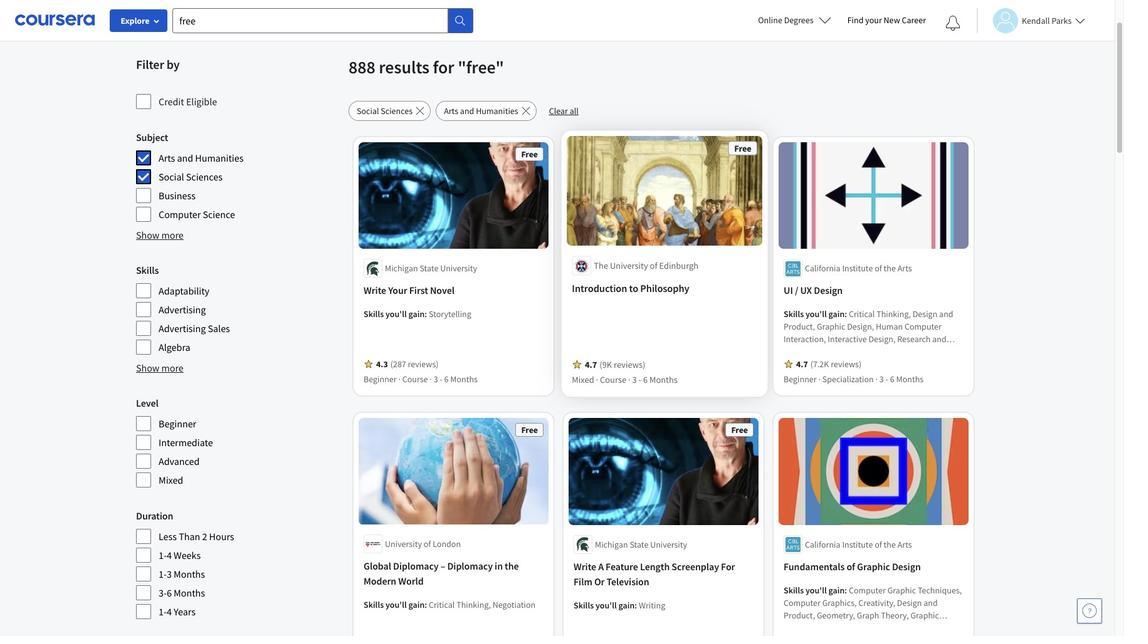 Task type: locate. For each thing, give the bounding box(es) containing it.
4 for years
[[167, 606, 172, 618]]

institute
[[842, 263, 873, 274], [842, 539, 873, 550]]

0 vertical spatial institute
[[842, 263, 873, 274]]

advertising up algebra
[[159, 322, 206, 335]]

2 4 from the top
[[167, 606, 172, 618]]

of for fundamentals of graphic design
[[875, 539, 882, 550]]

of for ui / ux design
[[875, 263, 882, 274]]

show more
[[136, 229, 184, 241], [136, 362, 184, 374]]

free for introduction to philosophy
[[734, 142, 752, 154]]

institute for ux
[[842, 263, 873, 274]]

computer up research
[[905, 321, 942, 333]]

2 diplomacy from the left
[[447, 560, 493, 573]]

0 horizontal spatial visual
[[839, 359, 861, 370]]

you'll down your
[[386, 309, 407, 320]]

1 horizontal spatial reviews)
[[614, 359, 645, 371]]

4.7 for 4.7 (9k reviews)
[[585, 359, 597, 371]]

0 horizontal spatial mixed
[[159, 474, 183, 487]]

beginner for beginner · course · 3 - 6 months
[[364, 374, 397, 385]]

6
[[444, 374, 449, 385], [890, 374, 895, 385], [643, 375, 648, 386], [167, 587, 172, 599]]

1 vertical spatial social sciences
[[159, 171, 223, 183]]

1 vertical spatial arts and humanities
[[159, 152, 244, 164]]

2 vertical spatial 1-
[[159, 606, 167, 618]]

of
[[650, 260, 657, 272], [875, 263, 882, 274], [424, 539, 431, 550], [875, 539, 882, 550], [847, 560, 855, 573]]

gain for write a feature length screenplay for film or television
[[619, 600, 635, 611]]

2 product, from the top
[[784, 610, 815, 621]]

social up the business
[[159, 171, 184, 183]]

beginner
[[364, 374, 397, 385], [784, 374, 817, 385], [159, 418, 196, 430]]

1 vertical spatial sciences
[[186, 171, 223, 183]]

What do you want to learn? text field
[[172, 8, 448, 33]]

: left storytelling
[[425, 309, 427, 320]]

1 vertical spatial write
[[574, 560, 596, 573]]

show more button for algebra
[[136, 361, 184, 376]]

the university of edinburgh
[[594, 260, 699, 272]]

graphic up the 'interaction,'
[[817, 321, 845, 333]]

0 horizontal spatial arts and humanities
[[159, 152, 244, 164]]

subject group
[[136, 130, 341, 223]]

design, down the 'interaction,'
[[784, 346, 811, 358]]

arts down subject
[[159, 152, 175, 164]]

introduction to philosophy link
[[572, 281, 757, 296]]

length
[[640, 560, 670, 573]]

modern
[[364, 576, 396, 588]]

0 vertical spatial michigan state university
[[385, 263, 477, 274]]

california up the "ui / ux design"
[[805, 263, 841, 274]]

1 horizontal spatial arts and humanities
[[444, 105, 518, 117]]

1 4 from the top
[[167, 549, 172, 562]]

advertising down adaptability
[[159, 303, 206, 316]]

1 vertical spatial social
[[159, 171, 184, 183]]

: down global diplomacy – diplomacy in the modern world
[[425, 600, 427, 611]]

2 1- from the top
[[159, 568, 167, 581]]

1-
[[159, 549, 167, 562], [159, 568, 167, 581], [159, 606, 167, 618]]

course down the 4.7 (9k reviews)
[[600, 375, 626, 386]]

product, inside critical thinking, design and product, graphic design, human computer interaction, interactive design, research and design, user experience, user experience design, user research, visual design, web design, strategy
[[784, 321, 815, 333]]

beginner down (7.2k at the bottom of the page
[[784, 374, 817, 385]]

you'll down or
[[596, 600, 617, 611]]

2 skills you'll gain : from the top
[[784, 585, 849, 596]]

0 vertical spatial product,
[[784, 321, 815, 333]]

2 california from the top
[[805, 539, 841, 550]]

you'll for write your first novel
[[386, 309, 407, 320]]

visual down experience,
[[839, 359, 861, 370]]

mixed down advanced
[[159, 474, 183, 487]]

the up fundamentals of graphic design link
[[884, 539, 896, 550]]

0 vertical spatial arts and humanities
[[444, 105, 518, 117]]

1 show more button from the top
[[136, 228, 184, 243]]

0 vertical spatial visual
[[839, 359, 861, 370]]

more for algebra
[[161, 362, 184, 374]]

california institute of the arts up ui / ux design 'link'
[[805, 263, 912, 274]]

beginner inside level group
[[159, 418, 196, 430]]

1 horizontal spatial critical
[[849, 309, 875, 320]]

parks
[[1052, 15, 1072, 26]]

1 vertical spatial michigan state university
[[595, 539, 687, 550]]

4.3 (287 reviews)
[[376, 359, 439, 370]]

user down human
[[875, 346, 892, 358]]

arts inside button
[[444, 105, 458, 117]]

novel
[[430, 284, 455, 297]]

humanities up science
[[195, 152, 244, 164]]

skills group
[[136, 263, 341, 356]]

more down algebra
[[161, 362, 184, 374]]

find your new career
[[847, 14, 926, 26]]

advertising sales
[[159, 322, 230, 335]]

1 diplomacy from the left
[[393, 560, 439, 573]]

skills you'll gain : for /
[[784, 309, 849, 320]]

the inside global diplomacy – diplomacy in the modern world
[[505, 560, 519, 573]]

duration group
[[136, 509, 341, 620]]

arts down for
[[444, 105, 458, 117]]

0 vertical spatial michigan
[[385, 263, 418, 274]]

michigan up your
[[385, 263, 418, 274]]

0 horizontal spatial beginner
[[159, 418, 196, 430]]

interactive inside computer graphic techniques, computer graphics, creativity, design and product, geometry, graph theory, graphic design, interactive design, visual design, visualization (computer graphics)
[[813, 623, 852, 634]]

design inside 'link'
[[814, 284, 843, 297]]

1 horizontal spatial state
[[630, 539, 649, 550]]

beginner · course · 3 - 6 months
[[364, 374, 478, 385]]

course down 4.3 (287 reviews)
[[402, 374, 428, 385]]

of left london
[[424, 539, 431, 550]]

reviews) up beginner · course · 3 - 6 months
[[408, 359, 439, 370]]

1 vertical spatial product,
[[784, 610, 815, 621]]

skills
[[136, 264, 159, 277], [364, 309, 384, 320], [784, 309, 804, 320], [784, 585, 804, 596], [364, 600, 384, 611], [574, 600, 594, 611]]

0 vertical spatial sciences
[[381, 105, 413, 117]]

california for /
[[805, 263, 841, 274]]

critical down global diplomacy – diplomacy in the modern world
[[429, 600, 455, 611]]

2 show from the top
[[136, 362, 159, 374]]

arts up ui / ux design 'link'
[[898, 263, 912, 274]]

1 horizontal spatial social sciences
[[357, 105, 413, 117]]

None search field
[[172, 8, 473, 33]]

4.7
[[796, 359, 808, 370], [585, 359, 597, 371]]

gain down television
[[619, 600, 635, 611]]

3 reviews) from the left
[[614, 359, 645, 371]]

write a feature length screenplay for film or television
[[574, 560, 735, 588]]

filter
[[136, 56, 164, 72]]

1 1- from the top
[[159, 549, 167, 562]]

product, up the 'interaction,'
[[784, 321, 815, 333]]

show
[[136, 229, 159, 241], [136, 362, 159, 374]]

0 horizontal spatial social
[[159, 171, 184, 183]]

state up 'first'
[[420, 263, 438, 274]]

2 horizontal spatial reviews)
[[831, 359, 862, 370]]

: left writing at bottom
[[635, 600, 637, 611]]

1 california from the top
[[805, 263, 841, 274]]

show down algebra
[[136, 362, 159, 374]]

0 vertical spatial social sciences
[[357, 105, 413, 117]]

arts
[[444, 105, 458, 117], [159, 152, 175, 164], [898, 263, 912, 274], [898, 539, 912, 550]]

1 horizontal spatial 4.7
[[796, 359, 808, 370]]

1 vertical spatial show more
[[136, 362, 184, 374]]

social sciences
[[357, 105, 413, 117], [159, 171, 223, 183]]

computer
[[159, 208, 201, 221], [905, 321, 942, 333], [849, 585, 886, 596], [784, 597, 821, 609]]

1 institute from the top
[[842, 263, 873, 274]]

1 horizontal spatial write
[[574, 560, 596, 573]]

free for global diplomacy – diplomacy in the modern world
[[521, 425, 538, 436]]

sciences down the results
[[381, 105, 413, 117]]

write inside write a feature length screenplay for film or television
[[574, 560, 596, 573]]

more for computer science
[[161, 229, 184, 241]]

show for computer science
[[136, 229, 159, 241]]

write your first novel
[[364, 284, 455, 297]]

1 vertical spatial thinking,
[[457, 600, 491, 611]]

california up fundamentals
[[805, 539, 841, 550]]

2 advertising from the top
[[159, 322, 206, 335]]

0 horizontal spatial reviews)
[[408, 359, 439, 370]]

fundamentals
[[784, 560, 845, 573]]

0 horizontal spatial diplomacy
[[393, 560, 439, 573]]

months for (9k reviews)
[[650, 375, 678, 386]]

1 horizontal spatial thinking,
[[877, 309, 911, 320]]

0 vertical spatial humanities
[[476, 105, 518, 117]]

gain down 'first'
[[409, 309, 425, 320]]

fundamentals of graphic design
[[784, 560, 921, 573]]

computer down the business
[[159, 208, 201, 221]]

0 vertical spatial mixed
[[572, 375, 594, 386]]

free
[[734, 142, 752, 154], [521, 149, 538, 160], [521, 425, 538, 436], [731, 425, 748, 436]]

california for of
[[805, 539, 841, 550]]

1 vertical spatial interactive
[[813, 623, 852, 634]]

2 show more button from the top
[[136, 361, 184, 376]]

0 vertical spatial advertising
[[159, 303, 206, 316]]

2 reviews) from the left
[[831, 359, 862, 370]]

1 vertical spatial skills you'll gain :
[[784, 585, 849, 596]]

beginner for beginner · specialization · 3 - 6 months
[[784, 374, 817, 385]]

product, up visualization
[[784, 610, 815, 621]]

1 product, from the top
[[784, 321, 815, 333]]

more down "computer science"
[[161, 229, 184, 241]]

computer up visualization
[[784, 597, 821, 609]]

1 vertical spatial 1-
[[159, 568, 167, 581]]

0 horizontal spatial user
[[784, 359, 800, 370]]

1 horizontal spatial diplomacy
[[447, 560, 493, 573]]

social sciences up the business
[[159, 171, 223, 183]]

graphic
[[817, 321, 845, 333], [857, 560, 890, 573], [888, 585, 916, 596], [911, 610, 939, 621]]

institute up fundamentals of graphic design
[[842, 539, 873, 550]]

3 down the 4.7 (9k reviews)
[[632, 375, 637, 386]]

arts and humanities up the business
[[159, 152, 244, 164]]

1 vertical spatial visual
[[882, 623, 904, 634]]

: down ui / ux design 'link'
[[845, 309, 847, 320]]

institute for graphic
[[842, 539, 873, 550]]

show more down algebra
[[136, 362, 184, 374]]

diplomacy up world
[[393, 560, 439, 573]]

mixed down the 4.7 (9k reviews)
[[572, 375, 594, 386]]

california institute of the arts up fundamentals of graphic design
[[805, 539, 912, 550]]

course for (287
[[402, 374, 428, 385]]

0 horizontal spatial state
[[420, 263, 438, 274]]

1 vertical spatial michigan
[[595, 539, 628, 550]]

show down the business
[[136, 229, 159, 241]]

0 vertical spatial critical
[[849, 309, 875, 320]]

reviews) for design
[[831, 359, 862, 370]]

computer up creativity,
[[849, 585, 886, 596]]

3 1- from the top
[[159, 606, 167, 618]]

reviews)
[[408, 359, 439, 370], [831, 359, 862, 370], [614, 359, 645, 371]]

1 vertical spatial the
[[884, 539, 896, 550]]

1 show more from the top
[[136, 229, 184, 241]]

reviews) up mixed · course · 3 - 6 months
[[614, 359, 645, 371]]

0 vertical spatial 4
[[167, 549, 172, 562]]

0 vertical spatial the
[[884, 263, 896, 274]]

1- for 1-4 years
[[159, 606, 167, 618]]

4.7 up strategy at the right bottom of page
[[796, 359, 808, 370]]

1 vertical spatial institute
[[842, 539, 873, 550]]

arts and humanities
[[444, 105, 518, 117], [159, 152, 244, 164]]

0 vertical spatial california
[[805, 263, 841, 274]]

social
[[357, 105, 379, 117], [159, 171, 184, 183]]

2 horizontal spatial beginner
[[784, 374, 817, 385]]

interactive up experience,
[[828, 334, 867, 345]]

write your first novel link
[[364, 283, 544, 298]]

product,
[[784, 321, 815, 333], [784, 610, 815, 621]]

to
[[629, 282, 638, 295]]

beginner for beginner
[[159, 418, 196, 430]]

1 vertical spatial 4
[[167, 606, 172, 618]]

skills you'll gain :
[[784, 309, 849, 320], [784, 585, 849, 596]]

design up theory,
[[897, 597, 922, 609]]

advanced
[[159, 455, 200, 468]]

: up graphics,
[[845, 585, 847, 596]]

arts and humanities inside subject group
[[159, 152, 244, 164]]

0 horizontal spatial michigan state university
[[385, 263, 477, 274]]

reviews) for novel
[[408, 359, 439, 370]]

strategy
[[784, 371, 814, 383]]

television
[[607, 576, 649, 588]]

1 horizontal spatial visual
[[882, 623, 904, 634]]

graphic down the techniques,
[[911, 610, 939, 621]]

3 down 4.3 (287 reviews)
[[434, 374, 438, 385]]

humanities
[[476, 105, 518, 117], [195, 152, 244, 164]]

months
[[450, 374, 478, 385], [896, 374, 924, 385], [650, 375, 678, 386], [174, 568, 205, 581], [174, 587, 205, 599]]

1- for 1-3 months
[[159, 568, 167, 581]]

coursera image
[[15, 10, 95, 30]]

4 left years
[[167, 606, 172, 618]]

kendall parks
[[1022, 15, 1072, 26]]

of up ui / ux design 'link'
[[875, 263, 882, 274]]

1 vertical spatial state
[[630, 539, 649, 550]]

experience,
[[831, 346, 873, 358]]

2 institute from the top
[[842, 539, 873, 550]]

specialization
[[822, 374, 874, 385]]

3 inside duration group
[[167, 568, 172, 581]]

0 vertical spatial write
[[364, 284, 386, 297]]

michigan state university up length
[[595, 539, 687, 550]]

arts and humanities down "free"
[[444, 105, 518, 117]]

free for write your first novel
[[521, 149, 538, 160]]

0 horizontal spatial social sciences
[[159, 171, 223, 183]]

1 vertical spatial more
[[161, 362, 184, 374]]

skills you'll gain : down the "ui / ux design"
[[784, 309, 849, 320]]

1 horizontal spatial mixed
[[572, 375, 594, 386]]

4
[[167, 549, 172, 562], [167, 606, 172, 618]]

critical
[[849, 309, 875, 320], [429, 600, 455, 611]]

user up strategy at the right bottom of page
[[784, 359, 800, 370]]

1 reviews) from the left
[[408, 359, 439, 370]]

1 vertical spatial california institute of the arts
[[805, 539, 912, 550]]

write up "film"
[[574, 560, 596, 573]]

michigan for your
[[385, 263, 418, 274]]

institute up ui / ux design 'link'
[[842, 263, 873, 274]]

michigan
[[385, 263, 418, 274], [595, 539, 628, 550]]

0 horizontal spatial 4.7
[[585, 359, 597, 371]]

arts up fundamentals of graphic design link
[[898, 539, 912, 550]]

1-3 months
[[159, 568, 205, 581]]

theory,
[[881, 610, 909, 621]]

1 vertical spatial show
[[136, 362, 159, 374]]

0 horizontal spatial course
[[402, 374, 428, 385]]

social inside subject group
[[159, 171, 184, 183]]

0 vertical spatial 1-
[[159, 549, 167, 562]]

0 horizontal spatial sciences
[[186, 171, 223, 183]]

/
[[795, 284, 798, 297]]

california institute of the arts for ux
[[805, 263, 912, 274]]

explore
[[121, 15, 150, 26]]

1 vertical spatial humanities
[[195, 152, 244, 164]]

0 vertical spatial social
[[357, 105, 379, 117]]

1 4.7 from the left
[[796, 359, 808, 370]]

1 skills you'll gain : from the top
[[784, 309, 849, 320]]

1 vertical spatial critical
[[429, 600, 455, 611]]

1 show from the top
[[136, 229, 159, 241]]

1 horizontal spatial sciences
[[381, 105, 413, 117]]

and
[[460, 105, 474, 117], [177, 152, 193, 164], [939, 309, 953, 320], [932, 334, 947, 345], [924, 597, 938, 609]]

of up fundamentals of graphic design link
[[875, 539, 882, 550]]

0 vertical spatial state
[[420, 263, 438, 274]]

global diplomacy – diplomacy in the modern world
[[364, 560, 519, 588]]

0 vertical spatial interactive
[[828, 334, 867, 345]]

show more for computer science
[[136, 229, 184, 241]]

0 horizontal spatial -
[[440, 374, 443, 385]]

2 4.7 from the left
[[585, 359, 597, 371]]

2 california institute of the arts from the top
[[805, 539, 912, 550]]

level
[[136, 397, 158, 409]]

visual up graphics)
[[882, 623, 904, 634]]

6 for 4.3 (287 reviews)
[[444, 374, 449, 385]]

1 horizontal spatial course
[[600, 375, 626, 386]]

0 horizontal spatial michigan
[[385, 263, 418, 274]]

university up global
[[385, 539, 422, 550]]

1 horizontal spatial michigan state university
[[595, 539, 687, 550]]

2 more from the top
[[161, 362, 184, 374]]

1 horizontal spatial humanities
[[476, 105, 518, 117]]

you'll down world
[[386, 600, 407, 611]]

4.7 (9k reviews)
[[585, 359, 645, 371]]

1 advertising from the top
[[159, 303, 206, 316]]

beginner down 4.3 in the bottom of the page
[[364, 374, 397, 385]]

0 horizontal spatial humanities
[[195, 152, 244, 164]]

graphic inside critical thinking, design and product, graphic design, human computer interaction, interactive design, research and design, user experience, user experience design, user research, visual design, web design, strategy
[[817, 321, 845, 333]]

university
[[610, 260, 648, 272], [440, 263, 477, 274], [385, 539, 422, 550], [650, 539, 687, 550]]

design up research
[[913, 309, 938, 320]]

diplomacy
[[393, 560, 439, 573], [447, 560, 493, 573]]

1 horizontal spatial beginner
[[364, 374, 397, 385]]

hours
[[209, 530, 234, 543]]

advertising
[[159, 303, 206, 316], [159, 322, 206, 335]]

and inside subject group
[[177, 152, 193, 164]]

0 vertical spatial more
[[161, 229, 184, 241]]

the right in in the bottom of the page
[[505, 560, 519, 573]]

visual inside computer graphic techniques, computer graphics, creativity, design and product, geometry, graph theory, graphic design, interactive design, visual design, visualization (computer graphics)
[[882, 623, 904, 634]]

skills up adaptability
[[136, 264, 159, 277]]

of up introduction to philosophy "link"
[[650, 260, 657, 272]]

gain for global diplomacy – diplomacy in the modern world
[[409, 600, 425, 611]]

skills you'll gain : storytelling
[[364, 309, 471, 320]]

1 vertical spatial advertising
[[159, 322, 206, 335]]

design inside computer graphic techniques, computer graphics, creativity, design and product, geometry, graph theory, graphic design, interactive design, visual design, visualization (computer graphics)
[[897, 597, 922, 609]]

1 vertical spatial show more button
[[136, 361, 184, 376]]

university up length
[[650, 539, 687, 550]]

2 show more from the top
[[136, 362, 184, 374]]

1 more from the top
[[161, 229, 184, 241]]

show more button for computer science
[[136, 228, 184, 243]]

0 vertical spatial skills you'll gain :
[[784, 309, 849, 320]]

state up length
[[630, 539, 649, 550]]

eligible
[[186, 95, 217, 108]]

business
[[159, 189, 196, 202]]

1 vertical spatial mixed
[[159, 474, 183, 487]]

4 for weeks
[[167, 549, 172, 562]]

1 california institute of the arts from the top
[[805, 263, 912, 274]]

advertising for advertising sales
[[159, 322, 206, 335]]

2 vertical spatial the
[[505, 560, 519, 573]]

michigan for a
[[595, 539, 628, 550]]

2 horizontal spatial -
[[886, 374, 888, 385]]

michigan up feature
[[595, 539, 628, 550]]

0 vertical spatial show more button
[[136, 228, 184, 243]]

3 right specialization
[[880, 374, 884, 385]]

1 vertical spatial california
[[805, 539, 841, 550]]

0 vertical spatial show
[[136, 229, 159, 241]]

california institute of the arts
[[805, 263, 912, 274], [805, 539, 912, 550]]

arts inside subject group
[[159, 152, 175, 164]]

1- down less at the left of page
[[159, 549, 167, 562]]

film
[[574, 576, 592, 588]]

and inside button
[[460, 105, 474, 117]]

1 horizontal spatial social
[[357, 105, 379, 117]]

weeks
[[174, 549, 201, 562]]

thinking, down global diplomacy – diplomacy in the modern world link
[[457, 600, 491, 611]]

- for design
[[886, 374, 888, 385]]

0 horizontal spatial write
[[364, 284, 386, 297]]

reviews) down experience,
[[831, 359, 862, 370]]

design
[[814, 284, 843, 297], [913, 309, 938, 320], [892, 560, 921, 573], [897, 597, 922, 609]]

visual inside critical thinking, design and product, graphic design, human computer interaction, interactive design, research and design, user experience, user experience design, user research, visual design, web design, strategy
[[839, 359, 861, 370]]

design, down graph
[[853, 623, 880, 634]]

critical down ui / ux design 'link'
[[849, 309, 875, 320]]

0 vertical spatial california institute of the arts
[[805, 263, 912, 274]]

social sciences down the results
[[357, 105, 413, 117]]

the
[[884, 263, 896, 274], [884, 539, 896, 550], [505, 560, 519, 573]]

sales
[[208, 322, 230, 335]]

visual
[[839, 359, 861, 370], [882, 623, 904, 634]]

1 horizontal spatial michigan
[[595, 539, 628, 550]]

0 vertical spatial show more
[[136, 229, 184, 241]]

0 vertical spatial thinking,
[[877, 309, 911, 320]]

mixed inside level group
[[159, 474, 183, 487]]



Task type: vqa. For each thing, say whether or not it's contained in the screenshot.
6 in the Duration group
yes



Task type: describe. For each thing, give the bounding box(es) containing it.
- for novel
[[440, 374, 443, 385]]

skills down modern
[[364, 600, 384, 611]]

show more for algebra
[[136, 362, 184, 374]]

design, right experience
[[935, 346, 962, 358]]

design, down experience
[[910, 359, 937, 370]]

mixed for mixed · course · 3 - 6 months
[[572, 375, 594, 386]]

2 horizontal spatial user
[[875, 346, 892, 358]]

global diplomacy – diplomacy in the modern world link
[[364, 559, 544, 589]]

product, inside computer graphic techniques, computer graphics, creativity, design and product, geometry, graph theory, graphic design, interactive design, visual design, visualization (computer graphics)
[[784, 610, 815, 621]]

online degrees
[[758, 14, 814, 26]]

explore button
[[110, 9, 167, 32]]

graphic up theory,
[[888, 585, 916, 596]]

4.3
[[376, 359, 388, 370]]

subject
[[136, 131, 168, 144]]

negotiation
[[493, 600, 536, 611]]

mixed for mixed
[[159, 474, 183, 487]]

3 for (7.2k reviews)
[[880, 374, 884, 385]]

skills down "film"
[[574, 600, 594, 611]]

you'll for global diplomacy – diplomacy in the modern world
[[386, 600, 407, 611]]

3-
[[159, 587, 167, 599]]

michigan state university for length
[[595, 539, 687, 550]]

1 horizontal spatial -
[[639, 375, 641, 386]]

months for (7.2k reviews)
[[896, 374, 924, 385]]

arts and humanities button
[[436, 101, 536, 121]]

skills down /
[[784, 309, 804, 320]]

ux
[[800, 284, 812, 297]]

humanities inside subject group
[[195, 152, 244, 164]]

university of london
[[385, 539, 461, 550]]

for
[[433, 56, 454, 78]]

ui
[[784, 284, 793, 297]]

humanities inside arts and humanities button
[[476, 105, 518, 117]]

you'll down fundamentals
[[806, 585, 827, 596]]

beginner · specialization · 3 - 6 months
[[784, 374, 924, 385]]

the
[[594, 260, 608, 272]]

social sciences button
[[349, 101, 431, 121]]

gain up graphics,
[[829, 585, 845, 596]]

graphic up creativity,
[[857, 560, 890, 573]]

: for write a feature length screenplay for film or television
[[635, 600, 637, 611]]

months for (287 reviews)
[[450, 374, 478, 385]]

888 results for "free"
[[349, 56, 504, 78]]

sciences inside button
[[381, 105, 413, 117]]

arts and humanities inside arts and humanities button
[[444, 105, 518, 117]]

philosophy
[[640, 282, 689, 295]]

level group
[[136, 396, 341, 488]]

computer inside critical thinking, design and product, graphic design, human computer interaction, interactive design, research and design, user experience, user experience design, user research, visual design, web design, strategy
[[905, 321, 942, 333]]

a
[[598, 560, 604, 573]]

6 for 4.7 (9k reviews)
[[643, 375, 648, 386]]

course for (9k
[[600, 375, 626, 386]]

3-6 months
[[159, 587, 205, 599]]

3 for (287 reviews)
[[434, 374, 438, 385]]

algebra
[[159, 341, 190, 354]]

free for write a feature length screenplay for film or television
[[731, 425, 748, 436]]

you'll for write a feature length screenplay for film or television
[[596, 600, 617, 611]]

sciences inside subject group
[[186, 171, 223, 183]]

than
[[179, 530, 200, 543]]

creativity,
[[859, 597, 895, 609]]

write a feature length screenplay for film or television link
[[574, 559, 754, 589]]

and inside computer graphic techniques, computer graphics, creativity, design and product, geometry, graph theory, graphic design, interactive design, visual design, visualization (computer graphics)
[[924, 597, 938, 609]]

michigan state university for novel
[[385, 263, 477, 274]]

by
[[167, 56, 180, 72]]

web
[[892, 359, 908, 370]]

mixed · course · 3 - 6 months
[[572, 375, 678, 386]]

your
[[388, 284, 407, 297]]

research
[[897, 334, 931, 345]]

computer inside subject group
[[159, 208, 201, 221]]

help center image
[[1082, 604, 1097, 619]]

thinking, inside critical thinking, design and product, graphic design, human computer interaction, interactive design, research and design, user experience, user experience design, user research, visual design, web design, strategy
[[877, 309, 911, 320]]

graph
[[857, 610, 879, 621]]

design, left the 'web'
[[863, 359, 890, 370]]

years
[[174, 606, 196, 618]]

social sciences inside subject group
[[159, 171, 223, 183]]

online degrees button
[[748, 6, 841, 34]]

6 inside duration group
[[167, 587, 172, 599]]

: for global diplomacy – diplomacy in the modern world
[[425, 600, 427, 611]]

design, up experience,
[[847, 321, 874, 333]]

(7.2k
[[811, 359, 829, 370]]

global
[[364, 560, 391, 573]]

less than 2 hours
[[159, 530, 234, 543]]

show for algebra
[[136, 362, 159, 374]]

gain for write your first novel
[[409, 309, 425, 320]]

first
[[409, 284, 428, 297]]

4.7 for 4.7 (7.2k reviews)
[[796, 359, 808, 370]]

graphics)
[[873, 635, 908, 636]]

design up the techniques,
[[892, 560, 921, 573]]

interactive inside critical thinking, design and product, graphic design, human computer interaction, interactive design, research and design, user experience, user experience design, user research, visual design, web design, strategy
[[828, 334, 867, 345]]

university up write your first novel link
[[440, 263, 477, 274]]

filter by
[[136, 56, 180, 72]]

clear
[[549, 105, 568, 117]]

computer science
[[159, 208, 235, 221]]

california institute of the arts for graphic
[[805, 539, 912, 550]]

research,
[[802, 359, 838, 370]]

critical thinking, design and product, graphic design, human computer interaction, interactive design, research and design, user experience, user experience design, user research, visual design, web design, strategy
[[784, 309, 962, 383]]

"free"
[[458, 56, 504, 78]]

writing
[[639, 600, 665, 611]]

you'll down the "ui / ux design"
[[806, 309, 827, 320]]

3 for (9k reviews)
[[632, 375, 637, 386]]

university up the introduction to philosophy
[[610, 260, 648, 272]]

kendall
[[1022, 15, 1050, 26]]

interaction,
[[784, 334, 826, 345]]

design inside critical thinking, design and product, graphic design, human computer interaction, interactive design, research and design, user experience, user experience design, user research, visual design, web design, strategy
[[913, 309, 938, 320]]

ui / ux design
[[784, 284, 843, 297]]

techniques,
[[918, 585, 962, 596]]

of for introduction to philosophy
[[650, 260, 657, 272]]

credit eligible
[[159, 95, 217, 108]]

edinburgh
[[659, 260, 699, 272]]

experience
[[893, 346, 933, 358]]

1- for 1-4 weeks
[[159, 549, 167, 562]]

6 for 4.7 (7.2k reviews)
[[890, 374, 895, 385]]

: for write your first novel
[[425, 309, 427, 320]]

london
[[433, 539, 461, 550]]

1-4 weeks
[[159, 549, 201, 562]]

write for write your first novel
[[364, 284, 386, 297]]

the for fundamentals of graphic design
[[884, 539, 896, 550]]

0 horizontal spatial thinking,
[[457, 600, 491, 611]]

skills you'll gain : writing
[[574, 600, 665, 611]]

show notifications image
[[946, 16, 961, 31]]

–
[[441, 560, 445, 573]]

skills inside skills group
[[136, 264, 159, 277]]

advertising for advertising
[[159, 303, 206, 316]]

1 horizontal spatial user
[[813, 346, 829, 358]]

of right fundamentals
[[847, 560, 855, 573]]

skills down write your first novel
[[364, 309, 384, 320]]

gain down the "ui / ux design"
[[829, 309, 845, 320]]

design, up visualization
[[784, 623, 811, 634]]

graphics,
[[822, 597, 857, 609]]

clear all
[[549, 105, 579, 117]]

social sciences inside button
[[357, 105, 413, 117]]

design, down human
[[869, 334, 896, 345]]

all
[[570, 105, 579, 117]]

0 horizontal spatial critical
[[429, 600, 455, 611]]

new
[[884, 14, 900, 26]]

(287
[[390, 359, 406, 370]]

storytelling
[[429, 309, 471, 320]]

kendall parks button
[[977, 8, 1086, 33]]

write for write a feature length screenplay for film or television
[[574, 560, 596, 573]]

design, down theory,
[[906, 623, 933, 634]]

(9k
[[600, 359, 612, 371]]

geometry,
[[817, 610, 855, 621]]

critical inside critical thinking, design and product, graphic design, human computer interaction, interactive design, research and design, user experience, user experience design, user research, visual design, web design, strategy
[[849, 309, 875, 320]]

your
[[865, 14, 882, 26]]

find your new career link
[[841, 13, 932, 28]]

visualization
[[784, 635, 830, 636]]

world
[[398, 576, 424, 588]]

computer graphic techniques, computer graphics, creativity, design and product, geometry, graph theory, graphic design, interactive design, visual design, visualization (computer graphics)
[[784, 585, 962, 636]]

skills down fundamentals
[[784, 585, 804, 596]]

the for ui / ux design
[[884, 263, 896, 274]]

social inside social sciences button
[[357, 105, 379, 117]]

find
[[847, 14, 864, 26]]

or
[[594, 576, 605, 588]]

results
[[379, 56, 430, 78]]

skills you'll gain : for of
[[784, 585, 849, 596]]

state for feature
[[630, 539, 649, 550]]

1-4 years
[[159, 606, 196, 618]]

career
[[902, 14, 926, 26]]

human
[[876, 321, 903, 333]]

intermediate
[[159, 436, 213, 449]]

feature
[[606, 560, 638, 573]]

state for first
[[420, 263, 438, 274]]

fundamentals of graphic design link
[[784, 559, 964, 574]]



